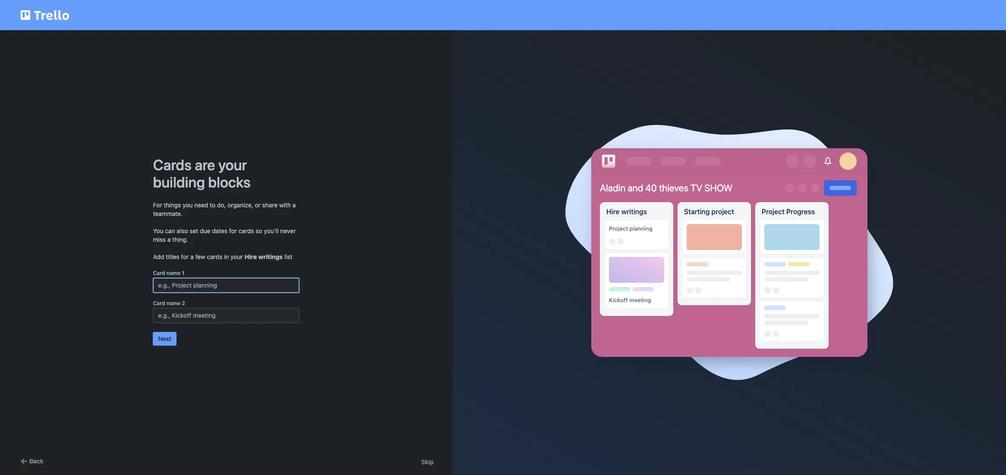 Task type: locate. For each thing, give the bounding box(es) containing it.
0 vertical spatial project
[[762, 208, 785, 216]]

back
[[29, 458, 43, 466]]

1 vertical spatial cards
[[207, 254, 223, 261]]

project for project planning
[[609, 226, 629, 232]]

40
[[646, 183, 657, 194]]

for right titles on the bottom of the page
[[181, 254, 189, 261]]

project
[[712, 208, 735, 216]]

0 vertical spatial cards
[[239, 228, 254, 235]]

1 vertical spatial project
[[609, 226, 629, 232]]

1 vertical spatial for
[[181, 254, 189, 261]]

things
[[164, 202, 181, 209]]

you
[[183, 202, 193, 209]]

trello image
[[19, 5, 71, 25]]

skip button
[[422, 459, 434, 467]]

2 horizontal spatial a
[[293, 202, 296, 209]]

dates
[[212, 228, 228, 235]]

progress
[[787, 208, 816, 216]]

for right 'dates'
[[229, 228, 237, 235]]

in
[[224, 254, 229, 261]]

do,
[[217, 202, 226, 209]]

0 horizontal spatial a
[[168, 236, 171, 244]]

1 vertical spatial card
[[153, 301, 165, 307]]

also
[[177, 228, 188, 235]]

1 vertical spatial your
[[231, 254, 243, 261]]

cards
[[239, 228, 254, 235], [207, 254, 223, 261]]

due
[[200, 228, 211, 235]]

card left 2 at the left bottom of page
[[153, 301, 165, 307]]

cards inside the 'you can also set due dates for cards so you'll never miss a thing.'
[[239, 228, 254, 235]]

starting
[[685, 208, 710, 216]]

1 name from the top
[[167, 270, 181, 277]]

thieves
[[660, 183, 689, 194]]

0 horizontal spatial hire
[[245, 254, 257, 261]]

writings left list on the bottom left
[[259, 254, 283, 261]]

0 vertical spatial card
[[153, 270, 165, 277]]

project
[[762, 208, 785, 216], [609, 226, 629, 232]]

for
[[229, 228, 237, 235], [181, 254, 189, 261]]

a inside for things you need to do, organize, or share with a teammate.
[[293, 202, 296, 209]]

1 vertical spatial a
[[168, 236, 171, 244]]

your right the in
[[231, 254, 243, 261]]

1 horizontal spatial cards
[[239, 228, 254, 235]]

card
[[153, 270, 165, 277], [153, 301, 165, 307]]

hire down the aladin
[[607, 208, 620, 216]]

a right with
[[293, 202, 296, 209]]

1 vertical spatial name
[[167, 301, 181, 307]]

card name 1
[[153, 270, 185, 277]]

card down add
[[153, 270, 165, 277]]

teammate.
[[153, 210, 183, 218]]

writings
[[622, 208, 647, 216], [259, 254, 283, 261]]

a down can
[[168, 236, 171, 244]]

hire right the in
[[245, 254, 257, 261]]

project down hire writings
[[609, 226, 629, 232]]

0 vertical spatial writings
[[622, 208, 647, 216]]

1 vertical spatial hire
[[245, 254, 257, 261]]

2 vertical spatial a
[[191, 254, 194, 261]]

0 vertical spatial your
[[218, 156, 247, 174]]

project left progress
[[762, 208, 785, 216]]

0 vertical spatial for
[[229, 228, 237, 235]]

cards left the in
[[207, 254, 223, 261]]

writings up project planning
[[622, 208, 647, 216]]

a
[[293, 202, 296, 209], [168, 236, 171, 244], [191, 254, 194, 261]]

cards left so
[[239, 228, 254, 235]]

for inside the 'you can also set due dates for cards so you'll never miss a thing.'
[[229, 228, 237, 235]]

trello image
[[600, 153, 618, 170]]

0 horizontal spatial project
[[609, 226, 629, 232]]

project planning
[[609, 226, 653, 232]]

card name 2
[[153, 301, 185, 307]]

1 vertical spatial writings
[[259, 254, 283, 261]]

1 card from the top
[[153, 270, 165, 277]]

2 card from the top
[[153, 301, 165, 307]]

starting project
[[685, 208, 735, 216]]

set
[[190, 228, 198, 235]]

your inside cards are your building blocks
[[218, 156, 247, 174]]

your right are at the left top of page
[[218, 156, 247, 174]]

Card name 1 text field
[[153, 278, 300, 294]]

0 vertical spatial hire
[[607, 208, 620, 216]]

name left 2 at the left bottom of page
[[167, 301, 181, 307]]

0 horizontal spatial writings
[[259, 254, 283, 261]]

are
[[195, 156, 215, 174]]

2
[[182, 301, 185, 307]]

project progress
[[762, 208, 816, 216]]

0 vertical spatial a
[[293, 202, 296, 209]]

add
[[153, 254, 164, 261]]

building
[[153, 174, 205, 191]]

next button
[[153, 333, 177, 346]]

kickoff
[[609, 297, 628, 304]]

a inside the 'you can also set due dates for cards so you'll never miss a thing.'
[[168, 236, 171, 244]]

hire
[[607, 208, 620, 216], [245, 254, 257, 261]]

cards are your building blocks
[[153, 156, 251, 191]]

organize,
[[228, 202, 253, 209]]

and
[[628, 183, 644, 194]]

meeting
[[630, 297, 652, 304]]

name left '1'
[[167, 270, 181, 277]]

list
[[285, 254, 293, 261]]

1 horizontal spatial for
[[229, 228, 237, 235]]

card for card name 1
[[153, 270, 165, 277]]

your
[[218, 156, 247, 174], [231, 254, 243, 261]]

0 vertical spatial name
[[167, 270, 181, 277]]

a left few
[[191, 254, 194, 261]]

skip
[[422, 459, 434, 466]]

1
[[182, 270, 185, 277]]

1 horizontal spatial hire
[[607, 208, 620, 216]]

0 horizontal spatial cards
[[207, 254, 223, 261]]

name
[[167, 270, 181, 277], [167, 301, 181, 307]]

1 horizontal spatial project
[[762, 208, 785, 216]]

2 name from the top
[[167, 301, 181, 307]]



Task type: vqa. For each thing, say whether or not it's contained in the screenshot.
'blocks'
yes



Task type: describe. For each thing, give the bounding box(es) containing it.
need
[[194, 202, 208, 209]]

show
[[705, 183, 733, 194]]

blocks
[[208, 174, 251, 191]]

0 horizontal spatial for
[[181, 254, 189, 261]]

miss
[[153, 236, 166, 244]]

you
[[153, 228, 163, 235]]

thing.
[[172, 236, 188, 244]]

planning
[[630, 226, 653, 232]]

with
[[279, 202, 291, 209]]

next
[[158, 336, 172, 343]]

kickoff meeting
[[609, 297, 652, 304]]

cards
[[153, 156, 192, 174]]

few
[[195, 254, 205, 261]]

tv
[[691, 183, 703, 194]]

never
[[280, 228, 296, 235]]

for things you need to do, organize, or share with a teammate.
[[153, 202, 296, 218]]

card for card name 2
[[153, 301, 165, 307]]

hire writings
[[607, 208, 647, 216]]

aladin
[[600, 183, 626, 194]]

for
[[153, 202, 162, 209]]

Card name 2 text field
[[153, 308, 300, 324]]

name for 1
[[167, 270, 181, 277]]

you'll
[[264, 228, 279, 235]]

1 horizontal spatial a
[[191, 254, 194, 261]]

you can also set due dates for cards so you'll never miss a thing.
[[153, 228, 296, 244]]

add titles for a few cards in your hire writings list
[[153, 254, 293, 261]]

project for project progress
[[762, 208, 785, 216]]

name for 2
[[167, 301, 181, 307]]

so
[[256, 228, 262, 235]]

aladin and 40 thieves tv show
[[600, 183, 733, 194]]

1 horizontal spatial writings
[[622, 208, 647, 216]]

or
[[255, 202, 261, 209]]

can
[[165, 228, 175, 235]]

share
[[262, 202, 278, 209]]

titles
[[166, 254, 180, 261]]

back button
[[19, 457, 43, 467]]

to
[[210, 202, 216, 209]]



